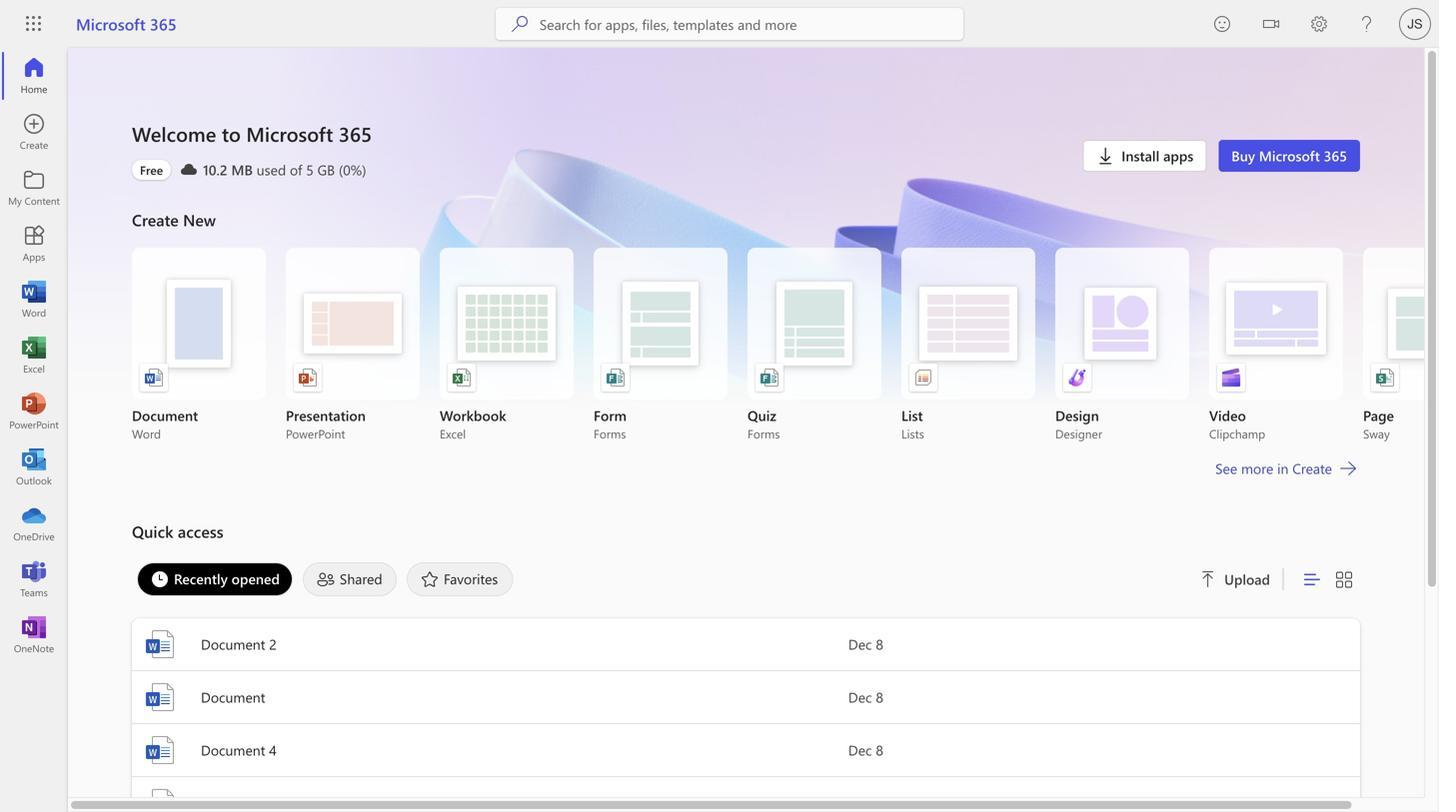 Task type: describe. For each thing, give the bounding box(es) containing it.
workbook
[[440, 406, 506, 425]]

designer
[[1056, 426, 1103, 442]]

teams image
[[24, 570, 44, 590]]

list inside welcome to microsoft 365 application
[[132, 248, 1440, 442]]

quiz forms
[[748, 406, 780, 442]]

 button
[[1248, 0, 1296, 51]]

document for document 2
[[201, 635, 265, 654]]

navigation inside welcome to microsoft 365 application
[[0, 48, 68, 664]]

none search field inside microsoft 365 banner
[[496, 8, 964, 40]]

0 vertical spatial create
[[132, 209, 179, 230]]

microsoft 365
[[76, 13, 177, 34]]

onenote image
[[24, 626, 44, 646]]

my content image
[[24, 178, 44, 198]]

home image
[[24, 66, 44, 86]]

microsoft 365 banner
[[0, 0, 1440, 51]]

welcome to microsoft 365 application
[[0, 48, 1440, 813]]

dec 8 for 4
[[849, 741, 884, 760]]

used
[[257, 160, 286, 179]]

2
[[269, 635, 277, 654]]


[[1264, 16, 1280, 32]]

workbook excel
[[440, 406, 506, 442]]

word image
[[144, 735, 176, 767]]

install
[[1122, 146, 1160, 165]]

10.2
[[203, 160, 228, 179]]

page
[[1364, 406, 1395, 425]]

video
[[1210, 406, 1247, 425]]

forms survey image
[[606, 368, 626, 388]]

favorites
[[444, 570, 498, 588]]

form
[[594, 406, 627, 425]]

apps
[[1164, 146, 1194, 165]]

video clipchamp
[[1210, 406, 1266, 442]]

lists
[[902, 426, 925, 442]]

2 8 from the top
[[876, 688, 884, 707]]

design
[[1056, 406, 1099, 425]]

1 horizontal spatial 365
[[339, 120, 372, 147]]

document for document word
[[132, 406, 198, 425]]

opened
[[232, 570, 280, 588]]

quiz
[[748, 406, 777, 425]]

recently opened element
[[137, 563, 293, 597]]

shared tab
[[298, 563, 402, 597]]

2 dec 8 from the top
[[849, 688, 884, 707]]

dec for 4
[[849, 741, 872, 760]]

365 inside banner
[[150, 13, 177, 34]]

tab list inside welcome to microsoft 365 application
[[132, 558, 1177, 602]]

welcome
[[132, 120, 216, 147]]

sway page image
[[1376, 368, 1396, 388]]

 upload
[[1201, 570, 1271, 589]]

see
[[1216, 459, 1238, 478]]

form forms
[[594, 406, 627, 442]]

quick access
[[132, 521, 224, 542]]

onedrive image
[[24, 514, 44, 534]]

more
[[1242, 459, 1274, 478]]

excel image
[[24, 346, 44, 366]]

forms for quiz
[[748, 426, 780, 442]]

create inside see more in create link
[[1293, 459, 1333, 478]]

favorites element
[[407, 563, 513, 597]]

dec for 2
[[849, 635, 872, 654]]

powerpoint image
[[24, 402, 44, 422]]

word image for the name document cell
[[144, 682, 176, 714]]

powerpoint presentation image
[[298, 368, 318, 388]]

list lists
[[902, 406, 925, 442]]

Search box. Suggestions appear as you type. search field
[[540, 8, 964, 40]]

buy microsoft 365 button
[[1219, 140, 1361, 172]]

install apps
[[1122, 146, 1194, 165]]

4
[[269, 741, 277, 760]]



Task type: vqa. For each thing, say whether or not it's contained in the screenshot.
Opened Mar 21 Cell corresponding to name presentation cell
no



Task type: locate. For each thing, give the bounding box(es) containing it.
page sway
[[1364, 406, 1395, 442]]

list
[[132, 248, 1440, 442]]

free
[[140, 162, 163, 178]]

1 dec 8 from the top
[[849, 635, 884, 654]]

microsoft inside banner
[[76, 13, 146, 34]]

document for document
[[201, 688, 265, 707]]

3 8 from the top
[[876, 741, 884, 760]]

excel
[[440, 426, 466, 442]]

2 vertical spatial dec
[[849, 741, 872, 760]]

1 horizontal spatial microsoft
[[246, 120, 333, 147]]

design designer
[[1056, 406, 1103, 442]]

tab list containing recently opened
[[132, 558, 1177, 602]]

1 dec from the top
[[849, 635, 872, 654]]

document left the 2
[[201, 635, 265, 654]]

dec 8
[[849, 635, 884, 654], [849, 688, 884, 707], [849, 741, 884, 760]]

recently opened
[[174, 570, 280, 588]]

forms down quiz
[[748, 426, 780, 442]]

2 vertical spatial dec 8
[[849, 741, 884, 760]]

to
[[222, 120, 241, 147]]

list containing document
[[132, 248, 1440, 442]]

0 horizontal spatial forms
[[594, 426, 626, 442]]

0 vertical spatial dec
[[849, 635, 872, 654]]

1 vertical spatial create
[[1293, 459, 1333, 478]]

access
[[178, 521, 224, 542]]

in
[[1278, 459, 1289, 478]]

document inside "cell"
[[201, 635, 265, 654]]

presentation powerpoint
[[286, 406, 366, 442]]

recently opened tab
[[132, 563, 298, 597]]

mb
[[231, 160, 253, 179]]

favorites tab
[[402, 563, 518, 597]]

dec
[[849, 635, 872, 654], [849, 688, 872, 707], [849, 741, 872, 760]]

2 dec from the top
[[849, 688, 872, 707]]

new quiz image
[[760, 368, 780, 388]]

1 vertical spatial dec
[[849, 688, 872, 707]]

create image
[[24, 122, 44, 142]]

0 vertical spatial 8
[[876, 635, 884, 654]]

see more in create
[[1216, 459, 1333, 478]]

8 for 2
[[876, 635, 884, 654]]

outlook image
[[24, 458, 44, 478]]

document up word
[[132, 406, 198, 425]]

buy
[[1232, 146, 1256, 165]]

see more in create link
[[1214, 457, 1361, 481]]

word image up the excel icon at the left top of page
[[24, 290, 44, 310]]

forms inside form forms
[[594, 426, 626, 442]]

0 horizontal spatial microsoft
[[76, 13, 146, 34]]

1 vertical spatial dec 8
[[849, 688, 884, 707]]

buy microsoft 365
[[1232, 146, 1348, 165]]

document for document 4
[[201, 741, 265, 760]]

2 horizontal spatial 365
[[1324, 146, 1348, 165]]

word image for name document 3 cell
[[144, 788, 176, 813]]

document down document 2 at the bottom left
[[201, 688, 265, 707]]

create new element
[[132, 204, 1440, 521]]

forms
[[594, 426, 626, 442], [748, 426, 780, 442]]

dec 8 for 2
[[849, 635, 884, 654]]

microsoft
[[76, 13, 146, 34], [246, 120, 333, 147], [1260, 146, 1320, 165]]

apps image
[[24, 234, 44, 254]]

name document 2 cell
[[132, 629, 849, 661]]

shared element
[[303, 563, 397, 597]]

8
[[876, 635, 884, 654], [876, 688, 884, 707], [876, 741, 884, 760]]

document
[[132, 406, 198, 425], [201, 635, 265, 654], [201, 688, 265, 707], [201, 741, 265, 760]]

tab list
[[132, 558, 1177, 602]]

1 8 from the top
[[876, 635, 884, 654]]

0 horizontal spatial create
[[132, 209, 179, 230]]

create new
[[132, 209, 216, 230]]

js
[[1408, 16, 1423, 31]]

list
[[902, 406, 923, 425]]

word document image
[[144, 368, 164, 388]]

forms down form
[[594, 426, 626, 442]]

1 vertical spatial 8
[[876, 688, 884, 707]]

10.2 mb used of 5 gb (0%)
[[203, 160, 366, 179]]

word image down word icon
[[144, 788, 176, 813]]

create left new
[[132, 209, 179, 230]]

name document 4 cell
[[132, 735, 849, 767]]

upload
[[1225, 570, 1271, 589]]

gb
[[317, 160, 335, 179]]

word image for name document 2 "cell"
[[144, 629, 176, 661]]

document 4
[[201, 741, 277, 760]]

sway
[[1364, 426, 1390, 442]]

js button
[[1392, 0, 1440, 48]]

designer design image
[[1068, 368, 1088, 388]]

recently
[[174, 570, 228, 588]]

None search field
[[496, 8, 964, 40]]

name document cell
[[132, 682, 849, 714]]

365
[[150, 13, 177, 34], [339, 120, 372, 147], [1324, 146, 1348, 165]]

1 horizontal spatial create
[[1293, 459, 1333, 478]]

5
[[306, 160, 314, 179]]

of
[[290, 160, 302, 179]]

1 horizontal spatial forms
[[748, 426, 780, 442]]

365 inside button
[[1324, 146, 1348, 165]]

designer design image
[[1068, 368, 1088, 388]]

create
[[132, 209, 179, 230], [1293, 459, 1333, 478]]

install apps button
[[1083, 140, 1207, 172]]

3 dec from the top
[[849, 741, 872, 760]]

8 for 4
[[876, 741, 884, 760]]

document left 4
[[201, 741, 265, 760]]

2 horizontal spatial microsoft
[[1260, 146, 1320, 165]]

3 dec 8 from the top
[[849, 741, 884, 760]]

navigation
[[0, 48, 68, 664]]

presentation
[[286, 406, 366, 425]]

forms for form
[[594, 426, 626, 442]]

word image down recently
[[144, 629, 176, 661]]

shared
[[340, 570, 383, 588]]

2 vertical spatial 8
[[876, 741, 884, 760]]

1 forms from the left
[[594, 426, 626, 442]]

2 forms from the left
[[748, 426, 780, 442]]

welcome to microsoft 365
[[132, 120, 372, 147]]

quick
[[132, 521, 173, 542]]

document 2
[[201, 635, 277, 654]]

document word
[[132, 406, 198, 442]]

0 horizontal spatial 365
[[150, 13, 177, 34]]

0 vertical spatial dec 8
[[849, 635, 884, 654]]

document inside list
[[132, 406, 198, 425]]

word image up word icon
[[144, 682, 176, 714]]

lists list image
[[914, 368, 934, 388]]

powerpoint
[[286, 426, 345, 442]]


[[1201, 572, 1217, 588]]

(0%)
[[339, 160, 366, 179]]

create right in
[[1293, 459, 1333, 478]]

name document 3 cell
[[132, 788, 849, 813]]

microsoft inside button
[[1260, 146, 1320, 165]]

excel workbook image
[[452, 368, 472, 388]]

word
[[132, 426, 161, 442]]

clipchamp
[[1210, 426, 1266, 442]]

this account doesn't have a microsoft 365 subscription. click to view your benefits. tooltip
[[132, 160, 171, 180]]

clipchamp video image
[[1222, 368, 1242, 388]]

word image
[[24, 290, 44, 310], [144, 629, 176, 661], [144, 682, 176, 714], [144, 788, 176, 813]]

new
[[183, 209, 216, 230]]



